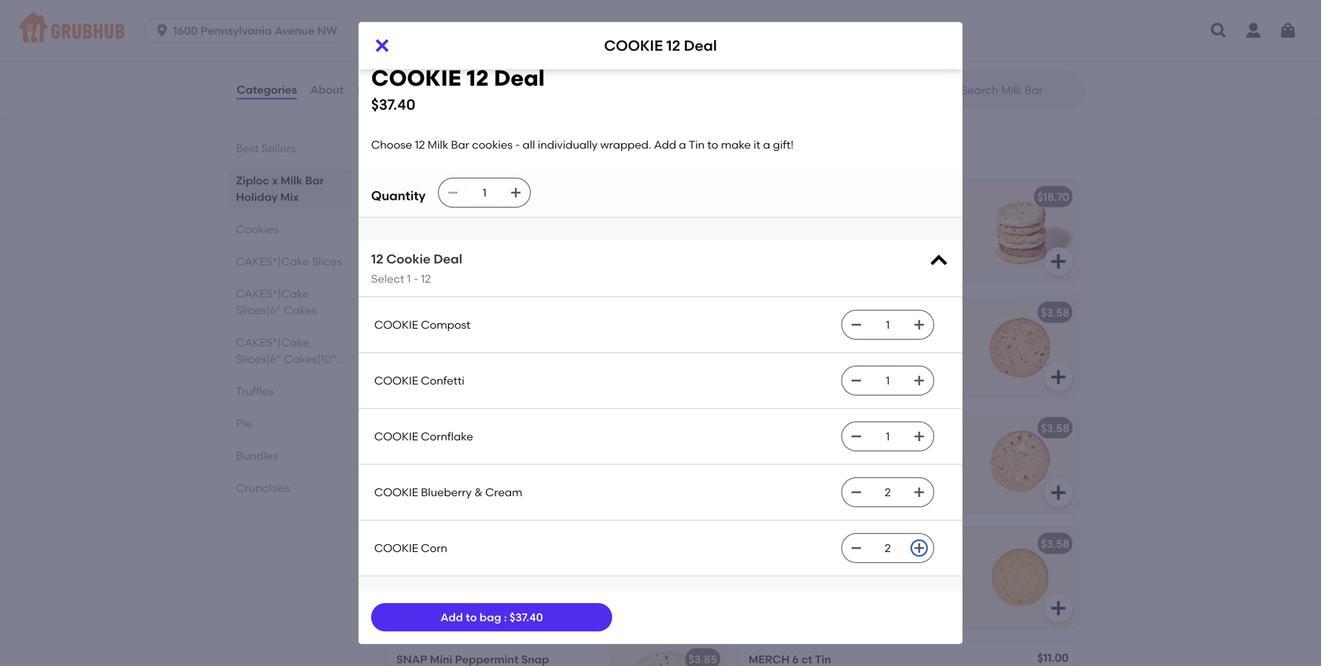 Task type: describe. For each thing, give the bounding box(es) containing it.
cakes*|cake slices|6" cakes|10" cakes truffles
[[236, 336, 336, 398]]

lab ziploc x milk bar holiday mix
[[396, 19, 575, 32]]

your
[[795, 575, 818, 589]]

a sweet and salty kitchen sink cookie with chocolate chips in a graham cracker base — plus pretzels, potato chips, coffee, oats, and butterscotch.
[[749, 328, 945, 405]]

1 horizontal spatial compost
[[796, 306, 846, 319]]

1 vertical spatial cookie confetti
[[396, 421, 488, 435]]

- inside choose 12 milk bar cookies - all individually wrapped. add a tin to make it a gift! button
[[540, 328, 545, 341]]

0 horizontal spatial cookie cornflake
[[374, 430, 473, 443]]

input item quantity number field for cookie cornflake
[[871, 422, 905, 451]]

chocolate inside a crunchy, chewy riff on the classic chocolate chip, packed with cornflakes and marshmallows.
[[749, 460, 803, 473]]

cookie 12 deal $37.40
[[371, 65, 545, 113]]

tin inside choose 12 milk bar cookies - all individually wrapped. add a tin to make it a gift!
[[547, 344, 563, 357]]

sugary,
[[469, 444, 508, 457]]

0 vertical spatial gift!
[[773, 138, 794, 151]]

buttery,
[[534, 444, 576, 457]]

snap
[[521, 653, 549, 666]]

1 horizontal spatial cookie compost
[[749, 306, 846, 319]]

bag
[[480, 611, 501, 624]]

classic
[[898, 444, 934, 457]]

reviews button
[[356, 61, 402, 118]]

12 cookie deal select 1 - 12
[[371, 251, 462, 286]]

with inside fluffy, chewy, sugary, and buttery, with a b'day punch of vanilla and rainbow sprinkles.
[[396, 460, 419, 473]]

bar inside a milk bar favorite. the down-home flavor of your favorite cornbread, captured in a cookie.
[[783, 559, 801, 573]]

1600
[[173, 24, 198, 37]]

captured
[[749, 591, 798, 605]]

1600 pennsylvania avenue nw
[[173, 24, 337, 37]]

a inside a muffin top masquerading as a cookie. sugar cookie dough, milk crumbs, and chewy dried blueberry morsels.
[[561, 559, 568, 573]]

salty
[[817, 328, 842, 341]]

chewy,
[[430, 444, 467, 457]]

lab
[[396, 19, 418, 32]]

:
[[504, 611, 507, 624]]

input item quantity number field for cookie blueberry & cream
[[871, 478, 905, 506]]

0 vertical spatial cookie blueberry & cream
[[374, 485, 523, 499]]

make inside button
[[396, 360, 426, 373]]

nw
[[317, 24, 337, 37]]

$11.00
[[1037, 651, 1069, 664]]

cookie 12 deal
[[604, 37, 717, 54]]

chip,
[[805, 460, 831, 473]]

in inside a sweet and salty kitchen sink cookie with chocolate chips in a graham cracker base — plus pretzels, potato chips, coffee, oats, and butterscotch.
[[861, 344, 871, 357]]

choose inside button
[[396, 328, 437, 341]]

cornbread,
[[864, 575, 923, 589]]

bar inside ziploc x milk bar holiday mix
[[305, 174, 324, 187]]

1 vertical spatial $37.40
[[510, 611, 543, 624]]

cakes*|cake inside cakes*|cake slices|6" cakes|10" cakes truffles
[[236, 336, 309, 349]]

input item quantity number field for cookie corn
[[871, 534, 905, 562]]

categories button
[[236, 61, 298, 118]]

sink
[[887, 328, 907, 341]]

chips,
[[749, 376, 780, 389]]

pie
[[236, 417, 252, 430]]

holiday inside ziploc x milk bar holiday mix
[[236, 190, 278, 204]]

0 vertical spatial it
[[754, 138, 760, 151]]

$7.70
[[692, 19, 717, 32]]

cookie. inside a milk bar favorite. the down-home flavor of your favorite cornbread, captured in a cookie.
[[823, 591, 861, 605]]

choose inside choose 6 milk bar cookies - all individually wrapped. add a tin to make it a gift!
[[749, 212, 790, 226]]

sugar
[[437, 575, 469, 589]]

a inside a sweet and salty kitchen sink cookie with chocolate chips in a graham cracker base — plus pretzels, potato chips, coffee, oats, and butterscotch.
[[874, 344, 881, 357]]

top
[[444, 559, 462, 573]]

cookie 6 deal image
[[961, 180, 1079, 282]]

truffles
[[236, 385, 274, 398]]

reviews
[[357, 83, 401, 96]]

$37.40 inside cookie 12 deal $37.40
[[371, 96, 415, 113]]

kitchen
[[845, 328, 884, 341]]

ziploc inside ziploc x milk bar holiday mix
[[236, 174, 269, 187]]

mini
[[430, 653, 452, 666]]

snap mini peppermint snap image
[[609, 642, 727, 666]]

about button
[[310, 61, 345, 118]]

0 vertical spatial mix
[[556, 19, 575, 32]]

wrapped. inside choose 6 milk bar cookies - all individually wrapped. add a tin to make it a gift!
[[811, 228, 862, 242]]

snap
[[396, 653, 427, 666]]

—
[[821, 360, 831, 373]]

with inside a sweet and salty kitchen sink cookie with chocolate chips in a graham cracker base — plus pretzels, potato chips, coffee, oats, and butterscotch.
[[749, 344, 771, 357]]

riff
[[844, 444, 859, 457]]

add inside choose 6 milk bar cookies - all individually wrapped. add a tin to make it a gift!
[[865, 228, 887, 242]]

add inside choose 12 milk bar cookies - all individually wrapped. add a tin to make it a gift! button
[[513, 344, 535, 357]]

the
[[850, 559, 870, 573]]

chips
[[830, 344, 859, 357]]

1 horizontal spatial cornflake
[[796, 421, 849, 435]]

of inside fluffy, chewy, sugary, and buttery, with a b'day punch of vanilla and rainbow sprinkles.
[[499, 460, 510, 473]]

chocolate inside a sweet and salty kitchen sink cookie with chocolate chips in a graham cracker base — plus pretzels, potato chips, coffee, oats, and butterscotch.
[[774, 344, 828, 357]]

sellers
[[262, 142, 296, 155]]

cakes|10"
[[284, 352, 336, 366]]

x inside ziploc x milk bar holiday mix
[[272, 174, 278, 187]]

pennsylvania
[[201, 24, 272, 37]]

milk inside a milk bar favorite. the down-home flavor of your favorite cornbread, captured in a cookie.
[[759, 559, 780, 573]]

0 vertical spatial make
[[721, 138, 751, 151]]

merch 6 ct tin
[[749, 653, 831, 666]]

a for a crunchy, chewy riff on the classic chocolate chip, packed with cornflakes and marshmallows.
[[749, 444, 757, 457]]

merch
[[749, 653, 790, 666]]

as
[[546, 559, 558, 573]]

cookie inside a sweet and salty kitchen sink cookie with chocolate chips in a graham cracker base — plus pretzels, potato chips, coffee, oats, and butterscotch.
[[910, 328, 945, 341]]

cookies inside choose 6 milk bar cookies - all individually wrapped. add a tin to make it a gift!
[[846, 212, 886, 226]]

bar inside choose 12 milk bar cookies - all individually wrapped. add a tin to make it a gift!
[[476, 328, 495, 341]]

sprinkles.
[[442, 476, 491, 489]]

in inside a milk bar favorite. the down-home flavor of your favorite cornbread, captured in a cookie.
[[801, 591, 810, 605]]

1 vertical spatial cookie blueberry & cream
[[396, 537, 546, 550]]

morsels.
[[396, 607, 440, 620]]

the
[[877, 444, 895, 457]]

deal for cookie 12 deal
[[684, 37, 717, 54]]

base
[[792, 360, 818, 373]]

gift! inside choose 6 milk bar cookies - all individually wrapped. add a tin to make it a gift!
[[801, 244, 821, 258]]

avenue
[[275, 24, 315, 37]]

mix inside ziploc x milk bar holiday mix
[[280, 190, 299, 204]]

butterscotch.
[[749, 392, 820, 405]]

favorite
[[820, 575, 861, 589]]

cookie 3 deal image
[[609, 180, 727, 282]]

$3.58 for cookie
[[1041, 306, 1070, 319]]

$3.58 for home
[[1041, 537, 1070, 550]]

bar inside choose 6 milk bar cookies - all individually wrapped. add a tin to make it a gift!
[[825, 212, 843, 226]]

Search Milk Bar search field
[[959, 83, 1080, 98]]

ct
[[802, 653, 812, 666]]

b'day
[[431, 460, 460, 473]]

cookie inside a muffin top masquerading as a cookie. sugar cookie dough, milk crumbs, and chewy dried blueberry morsels.
[[471, 575, 507, 589]]

deal for cookie 3 deal
[[453, 190, 478, 204]]

3 for cookie
[[443, 190, 450, 204]]

sweet
[[759, 328, 791, 341]]

0 vertical spatial confetti
[[421, 374, 464, 387]]

0 vertical spatial blueberry
[[421, 485, 472, 499]]

a milk bar favorite. the down-home flavor of your favorite cornbread, captured in a cookie.
[[749, 559, 937, 605]]

fluffy,
[[396, 444, 427, 457]]

bundles
[[236, 449, 278, 462]]

slices|6" for cakes|10"
[[236, 352, 281, 366]]

categories
[[237, 83, 297, 96]]

1 vertical spatial confetti
[[443, 421, 488, 435]]

packed
[[834, 460, 874, 473]]

select
[[371, 272, 404, 286]]

input item quantity number field for quantity
[[467, 179, 502, 207]]

1 vertical spatial &
[[498, 537, 506, 550]]

individually inside choose 12 milk bar cookies - all individually wrapped. add a tin to make it a gift!
[[396, 344, 456, 357]]

and down buttery,
[[550, 460, 571, 473]]

oats,
[[822, 376, 848, 389]]

12 inside cookie 12 deal $37.40
[[467, 65, 489, 91]]

masquerading
[[464, 559, 543, 573]]

0 horizontal spatial cornflake
[[421, 430, 473, 443]]

0 horizontal spatial &
[[474, 485, 483, 499]]

best
[[236, 142, 259, 155]]

dough,
[[509, 575, 547, 589]]

a for a milk bar favorite. the down-home flavor of your favorite cornbread, captured in a cookie.
[[749, 559, 757, 573]]

0 vertical spatial cream
[[485, 485, 523, 499]]

choose inside choose 3 milk bar cookies - all individually wrapped.
[[396, 212, 437, 226]]

best sellers
[[236, 142, 296, 155]]

cakes*|cake slices|6" cakes
[[236, 287, 317, 317]]

a inside a milk bar favorite. the down-home flavor of your favorite cornbread, captured in a cookie.
[[813, 591, 820, 605]]



Task type: vqa. For each thing, say whether or not it's contained in the screenshot.
order
no



Task type: locate. For each thing, give the bounding box(es) containing it.
cookie up graham
[[910, 328, 945, 341]]

svg image
[[1209, 21, 1228, 40], [154, 23, 170, 39], [447, 187, 459, 199], [928, 250, 950, 272], [913, 319, 926, 331], [1049, 368, 1068, 386], [850, 374, 863, 387], [913, 374, 926, 387], [913, 430, 926, 443], [1049, 483, 1068, 502], [1049, 599, 1068, 618]]

12 inside button
[[440, 328, 450, 341]]

deal down $7.70
[[684, 37, 717, 54]]

$18.70
[[1037, 190, 1070, 204]]

Input item quantity number field
[[467, 179, 502, 207], [871, 311, 905, 339], [871, 366, 905, 395], [871, 422, 905, 451], [871, 478, 905, 506], [871, 534, 905, 562]]

bar
[[490, 19, 509, 32], [451, 138, 469, 151], [305, 174, 324, 187], [472, 212, 491, 226], [825, 212, 843, 226], [476, 328, 495, 341], [783, 559, 801, 573]]

of down sugary,
[[499, 460, 510, 473]]

choose 12 milk bar cookies - all individually wrapped. add a tin to make it a gift! button
[[387, 295, 727, 397]]

of left "your"
[[781, 575, 792, 589]]

a inside a milk bar favorite. the down-home flavor of your favorite cornbread, captured in a cookie.
[[749, 559, 757, 573]]

1 horizontal spatial cakes
[[284, 304, 317, 317]]

cookie cornflake
[[749, 421, 849, 435], [374, 430, 473, 443]]

deal right cookie
[[434, 251, 462, 267]]

1 horizontal spatial gift!
[[773, 138, 794, 151]]

- inside choose 3 milk bar cookies - all individually wrapped.
[[537, 212, 541, 226]]

cookie confetti up chewy,
[[396, 421, 488, 435]]

2 6 from the top
[[792, 653, 799, 666]]

chocolate up base
[[774, 344, 828, 357]]

cornflake up riff on the right bottom of the page
[[796, 421, 849, 435]]

about
[[310, 83, 344, 96]]

and
[[793, 328, 814, 341], [851, 376, 872, 389], [511, 444, 532, 457], [550, 460, 571, 473], [806, 476, 828, 489], [442, 591, 463, 605]]

cookies up cakes*|cake slices on the top
[[236, 223, 279, 236]]

cakes up truffles
[[236, 369, 269, 382]]

1 vertical spatial it
[[781, 244, 788, 258]]

1 vertical spatial chewy
[[466, 591, 501, 605]]

0 horizontal spatial cookies
[[236, 223, 279, 236]]

punch
[[463, 460, 497, 473]]

cream up masquerading
[[509, 537, 546, 550]]

and left 'salty'
[[793, 328, 814, 341]]

compost up 'salty'
[[796, 306, 846, 319]]

- inside choose 6 milk bar cookies - all individually wrapped. add a tin to make it a gift!
[[889, 212, 894, 226]]

cakes
[[284, 304, 317, 317], [236, 369, 269, 382]]

3 inside choose 3 milk bar cookies - all individually wrapped.
[[440, 212, 446, 226]]

gift! inside button
[[448, 360, 469, 373]]

&
[[474, 485, 483, 499], [498, 537, 506, 550]]

cakes*|cake up cakes*|cake slices|6" cakes
[[236, 255, 309, 268]]

in down kitchen
[[861, 344, 871, 357]]

- inside 12 cookie deal select 1 - 12
[[414, 272, 418, 286]]

1 vertical spatial cakes*|cake
[[236, 287, 309, 300]]

svg image
[[1279, 21, 1298, 40], [373, 36, 392, 55], [510, 187, 522, 199], [1049, 252, 1068, 271], [850, 319, 863, 331], [850, 430, 863, 443], [850, 486, 863, 499], [913, 486, 926, 499], [850, 542, 863, 554], [913, 542, 926, 554]]

chewy up the chip,
[[807, 444, 842, 457]]

1 vertical spatial of
[[781, 575, 792, 589]]

slices|6" inside cakes*|cake slices|6" cakes
[[236, 304, 281, 317]]

cakes inside cakes*|cake slices|6" cakes|10" cakes truffles
[[236, 369, 269, 382]]

with up "cracker"
[[749, 344, 771, 357]]

cookies inside choose 12 milk bar cookies - all individually wrapped. add a tin to make it a gift!
[[497, 328, 538, 341]]

choose 12 milk bar cookies - all individually wrapped. add a tin to make it a gift! inside button
[[396, 328, 577, 373]]

6 inside choose 6 milk bar cookies - all individually wrapped. add a tin to make it a gift!
[[792, 212, 799, 226]]

tin inside choose 6 milk bar cookies - all individually wrapped. add a tin to make it a gift!
[[900, 228, 916, 242]]

chocolate up cornflakes
[[749, 460, 803, 473]]

0 horizontal spatial mix
[[280, 190, 299, 204]]

1 6 from the top
[[792, 212, 799, 226]]

chewy inside a crunchy, chewy riff on the classic chocolate chip, packed with cornflakes and marshmallows.
[[807, 444, 842, 457]]

0 vertical spatial cakes
[[284, 304, 317, 317]]

and down the chip,
[[806, 476, 828, 489]]

cookie down masquerading
[[471, 575, 507, 589]]

deal
[[684, 37, 717, 54], [494, 65, 545, 91], [453, 190, 478, 204], [434, 251, 462, 267]]

cornflake up chewy,
[[421, 430, 473, 443]]

x down sellers
[[272, 174, 278, 187]]

cakes*|cake for cakes*|cake slices
[[236, 255, 309, 268]]

cakes*|cake slices
[[236, 255, 342, 268]]

cracker
[[749, 360, 789, 373]]

1 horizontal spatial holiday
[[512, 19, 553, 32]]

cookie corn image
[[961, 526, 1079, 629]]

2 vertical spatial make
[[396, 360, 426, 373]]

2 vertical spatial cakes*|cake
[[236, 336, 309, 349]]

cookie. inside a muffin top masquerading as a cookie. sugar cookie dough, milk crumbs, and chewy dried blueberry morsels.
[[396, 575, 434, 589]]

milk inside ziploc x milk bar holiday mix
[[281, 174, 303, 187]]

1 vertical spatial cakes
[[236, 369, 269, 382]]

flavor
[[749, 575, 779, 589]]

1 vertical spatial 3
[[440, 212, 446, 226]]

fluffy, chewy, sugary, and buttery, with a b'day punch of vanilla and rainbow sprinkles.
[[396, 444, 576, 489]]

favorite.
[[804, 559, 847, 573]]

a crunchy, chewy riff on the classic chocolate chip, packed with cornflakes and marshmallows.
[[749, 444, 934, 489]]

1 cakes*|cake from the top
[[236, 255, 309, 268]]

cornflake
[[796, 421, 849, 435], [421, 430, 473, 443]]

input item quantity number field up graham
[[871, 311, 905, 339]]

cakes up cakes|10"
[[284, 304, 317, 317]]

add to bag : $37.40
[[440, 611, 543, 624]]

wrapped. inside button
[[459, 344, 510, 357]]

0 vertical spatial holiday
[[512, 19, 553, 32]]

cookies inside choose 3 milk bar cookies - all individually wrapped.
[[493, 212, 534, 226]]

1 horizontal spatial with
[[749, 344, 771, 357]]

0 horizontal spatial cookie.
[[396, 575, 434, 589]]

0 vertical spatial x
[[457, 19, 463, 32]]

vanilla
[[513, 460, 547, 473]]

input item quantity number field for cookie confetti
[[871, 366, 905, 395]]

to inside choose 6 milk bar cookies - all individually wrapped. add a tin to make it a gift!
[[918, 228, 929, 242]]

pretzels,
[[858, 360, 902, 373]]

0 vertical spatial cookie.
[[396, 575, 434, 589]]

with inside a crunchy, chewy riff on the classic chocolate chip, packed with cornflakes and marshmallows.
[[877, 460, 899, 473]]

0 horizontal spatial cookie
[[471, 575, 507, 589]]

1 horizontal spatial cookie cornflake
[[749, 421, 849, 435]]

slices|6" for cakes
[[236, 304, 281, 317]]

3 for choose
[[440, 212, 446, 226]]

a down cookie corn
[[396, 559, 404, 573]]

1 vertical spatial in
[[801, 591, 810, 605]]

deal inside cookie 12 deal $37.40
[[494, 65, 545, 91]]

ziploc right lab
[[421, 19, 454, 32]]

blueberry
[[534, 591, 585, 605]]

12
[[666, 37, 680, 54], [467, 65, 489, 91], [415, 138, 425, 151], [371, 251, 383, 267], [421, 272, 431, 286], [440, 328, 450, 341]]

milk
[[550, 575, 571, 589]]

0 vertical spatial cakes*|cake
[[236, 255, 309, 268]]

individually
[[538, 138, 598, 151], [396, 228, 456, 242], [749, 228, 809, 242], [396, 344, 456, 357]]

and up vanilla
[[511, 444, 532, 457]]

1 vertical spatial slices|6"
[[236, 352, 281, 366]]

& up masquerading
[[498, 537, 506, 550]]

all inside button
[[548, 328, 560, 341]]

ziploc down best
[[236, 174, 269, 187]]

with down the
[[877, 460, 899, 473]]

it inside choose 12 milk bar cookies - all individually wrapped. add a tin to make it a gift!
[[429, 360, 436, 373]]

cakes*|cake down cakes*|cake slices on the top
[[236, 287, 309, 300]]

0 horizontal spatial chewy
[[466, 591, 501, 605]]

cookie blueberry & cream
[[374, 485, 523, 499], [396, 537, 546, 550]]

and down plus
[[851, 376, 872, 389]]

cakes*|cake down cakes*|cake slices|6" cakes
[[236, 336, 309, 349]]

cookie confetti up fluffy,
[[374, 374, 464, 387]]

a left sweet
[[749, 328, 757, 341]]

and inside a crunchy, chewy riff on the classic chocolate chip, packed with cornflakes and marshmallows.
[[806, 476, 828, 489]]

0 vertical spatial chocolate
[[774, 344, 828, 357]]

1 slices|6" from the top
[[236, 304, 281, 317]]

cornflakes
[[749, 476, 804, 489]]

1 horizontal spatial x
[[457, 19, 463, 32]]

1 vertical spatial cookie
[[471, 575, 507, 589]]

0 vertical spatial choose 12 milk bar cookies - all individually wrapped. add a tin to make it a gift!
[[371, 138, 794, 151]]

0 vertical spatial cookie confetti
[[374, 374, 464, 387]]

bar inside choose 3 milk bar cookies - all individually wrapped.
[[472, 212, 491, 226]]

3 down cookie 3 deal
[[440, 212, 446, 226]]

muffin
[[407, 559, 441, 573]]

input item quantity number field right the
[[871, 534, 905, 562]]

down-
[[872, 559, 906, 573]]

deal down lab ziploc x milk bar holiday mix
[[494, 65, 545, 91]]

cookie. down favorite
[[823, 591, 861, 605]]

slices
[[312, 255, 342, 268]]

milk
[[466, 19, 488, 32], [428, 138, 448, 151], [281, 174, 303, 187], [449, 212, 470, 226], [801, 212, 822, 226], [453, 328, 474, 341], [759, 559, 780, 573]]

milk inside choose 12 milk bar cookies - all individually wrapped. add a tin to make it a gift! button
[[453, 328, 474, 341]]

1 vertical spatial x
[[272, 174, 278, 187]]

cookies up 'quantity'
[[384, 143, 451, 163]]

tin
[[689, 138, 705, 151], [900, 228, 916, 242], [547, 344, 563, 357], [815, 653, 831, 666]]

cookie corn
[[374, 541, 447, 555]]

holiday
[[512, 19, 553, 32], [236, 190, 278, 204]]

cakes*|cake
[[236, 255, 309, 268], [236, 287, 309, 300], [236, 336, 309, 349]]

blueberry up 'top' at the bottom left of the page
[[443, 537, 495, 550]]

cookie inside cookie 12 deal $37.40
[[371, 65, 461, 91]]

svg image inside main navigation navigation
[[1279, 21, 1298, 40]]

it
[[754, 138, 760, 151], [781, 244, 788, 258], [429, 360, 436, 373]]

input item quantity number field for cookie compost
[[871, 311, 905, 339]]

1 vertical spatial $3.58
[[1041, 421, 1070, 435]]

& down punch
[[474, 485, 483, 499]]

and down sugar
[[442, 591, 463, 605]]

cakes*|cake inside cakes*|cake slices|6" cakes
[[236, 287, 309, 300]]

2 slices|6" from the top
[[236, 352, 281, 366]]

crunchy,
[[759, 444, 805, 457]]

cookie compost up sweet
[[749, 306, 846, 319]]

cream down punch
[[485, 485, 523, 499]]

blueberry down b'day at left bottom
[[421, 485, 472, 499]]

1 vertical spatial 6
[[792, 653, 799, 666]]

all inside choose 6 milk bar cookies - all individually wrapped. add a tin to make it a gift!
[[896, 212, 909, 226]]

3 cakes*|cake from the top
[[236, 336, 309, 349]]

0 horizontal spatial cakes
[[236, 369, 269, 382]]

0 horizontal spatial $37.40
[[371, 96, 415, 113]]

a for a muffin top masquerading as a cookie. sugar cookie dough, milk crumbs, and chewy dried blueberry morsels.
[[396, 559, 404, 573]]

1 horizontal spatial &
[[498, 537, 506, 550]]

in
[[861, 344, 871, 357], [801, 591, 810, 605]]

$3.85
[[689, 653, 717, 666]]

0 vertical spatial slices|6"
[[236, 304, 281, 317]]

0 vertical spatial of
[[499, 460, 510, 473]]

lab ziploc x milk bar holiday mix image
[[609, 8, 727, 110]]

and inside a muffin top masquerading as a cookie. sugar cookie dough, milk crumbs, and chewy dried blueberry morsels.
[[442, 591, 463, 605]]

to
[[707, 138, 718, 151], [918, 228, 929, 242], [566, 344, 577, 357], [466, 611, 477, 624]]

1 horizontal spatial ziploc
[[421, 19, 454, 32]]

make inside choose 6 milk bar cookies - all individually wrapped. add a tin to make it a gift!
[[749, 244, 779, 258]]

3
[[443, 190, 450, 204], [440, 212, 446, 226]]

cookie cornflake up fluffy,
[[374, 430, 473, 443]]

graham
[[883, 344, 926, 357]]

1600 pennsylvania avenue nw button
[[144, 18, 354, 43]]

0 horizontal spatial gift!
[[448, 360, 469, 373]]

rainbow
[[396, 476, 440, 489]]

potato
[[905, 360, 941, 373]]

2 vertical spatial it
[[429, 360, 436, 373]]

cookie confetti image
[[609, 411, 727, 513]]

in down "your"
[[801, 591, 810, 605]]

input item quantity number field down graham
[[871, 366, 905, 395]]

0 horizontal spatial it
[[429, 360, 436, 373]]

cookie
[[910, 328, 945, 341], [471, 575, 507, 589]]

individually inside choose 6 milk bar cookies - all individually wrapped. add a tin to make it a gift!
[[749, 228, 809, 242]]

a up flavor
[[749, 559, 757, 573]]

individually inside choose 3 milk bar cookies - all individually wrapped.
[[396, 228, 456, 242]]

$37.40 right :
[[510, 611, 543, 624]]

0 vertical spatial cookie
[[910, 328, 945, 341]]

input item quantity number field down the
[[871, 478, 905, 506]]

0 horizontal spatial of
[[499, 460, 510, 473]]

a left the crunchy,
[[749, 444, 757, 457]]

2 horizontal spatial it
[[781, 244, 788, 258]]

input item quantity number field right riff on the right bottom of the page
[[871, 422, 905, 451]]

-
[[515, 138, 520, 151], [537, 212, 541, 226], [889, 212, 894, 226], [414, 272, 418, 286], [540, 328, 545, 341]]

input item quantity number field up choose 3 milk bar cookies - all individually wrapped.
[[467, 179, 502, 207]]

cookie blueberry & cream up 'top' at the bottom left of the page
[[396, 537, 546, 550]]

3 up choose 3 milk bar cookies - all individually wrapped.
[[443, 190, 450, 204]]

cookie cornflake up the crunchy,
[[749, 421, 849, 435]]

cookie 12 deal image
[[609, 295, 727, 397]]

1 vertical spatial gift!
[[801, 244, 821, 258]]

slices|6" down cakes*|cake slices on the top
[[236, 304, 281, 317]]

milk inside choose 3 milk bar cookies - all individually wrapped.
[[449, 212, 470, 226]]

main navigation navigation
[[0, 0, 1321, 61]]

1 horizontal spatial cookie.
[[823, 591, 861, 605]]

1 vertical spatial blueberry
[[443, 537, 495, 550]]

1 vertical spatial ziploc
[[236, 174, 269, 187]]

1 horizontal spatial cookie
[[910, 328, 945, 341]]

0 horizontal spatial with
[[396, 460, 419, 473]]

slices|6" inside cakes*|cake slices|6" cakes|10" cakes truffles
[[236, 352, 281, 366]]

cookie
[[604, 37, 663, 54], [371, 65, 461, 91], [396, 190, 441, 204], [749, 306, 793, 319], [374, 318, 418, 331], [374, 374, 418, 387], [396, 421, 441, 435], [749, 421, 793, 435], [374, 430, 418, 443], [374, 485, 418, 499], [396, 537, 441, 550], [374, 541, 418, 555]]

1 $3.58 from the top
[[1041, 306, 1070, 319]]

add
[[654, 138, 676, 151], [865, 228, 887, 242], [513, 344, 535, 357], [440, 611, 463, 624]]

svg image inside 1600 pennsylvania avenue nw button
[[154, 23, 170, 39]]

cookie compost image
[[961, 295, 1079, 397]]

confetti
[[421, 374, 464, 387], [443, 421, 488, 435]]

0 vertical spatial $37.40
[[371, 96, 415, 113]]

cookies
[[472, 138, 513, 151], [493, 212, 534, 226], [846, 212, 886, 226], [497, 328, 538, 341]]

3 $3.58 from the top
[[1041, 537, 1070, 550]]

dried
[[503, 591, 531, 605]]

all inside choose 3 milk bar cookies - all individually wrapped.
[[544, 212, 557, 226]]

a for a sweet and salty kitchen sink cookie with chocolate chips in a graham cracker base — plus pretzels, potato chips, coffee, oats, and butterscotch.
[[749, 328, 757, 341]]

2 horizontal spatial with
[[877, 460, 899, 473]]

chocolate
[[774, 344, 828, 357], [749, 460, 803, 473]]

a inside a crunchy, chewy riff on the classic chocolate chip, packed with cornflakes and marshmallows.
[[749, 444, 757, 457]]

1 vertical spatial mix
[[280, 190, 299, 204]]

with down fluffy,
[[396, 460, 419, 473]]

$3.58 for classic
[[1041, 421, 1070, 435]]

0 horizontal spatial x
[[272, 174, 278, 187]]

1 horizontal spatial mix
[[556, 19, 575, 32]]

6 for choose
[[792, 212, 799, 226]]

1 vertical spatial cream
[[509, 537, 546, 550]]

choose 6 milk bar cookies - all individually wrapped. add a tin to make it a gift!
[[749, 212, 929, 258]]

deal for 12 cookie deal select 1 - 12
[[434, 251, 462, 267]]

0 vertical spatial ziploc
[[421, 19, 454, 32]]

0 horizontal spatial compost
[[421, 318, 471, 331]]

1 horizontal spatial of
[[781, 575, 792, 589]]

0 vertical spatial &
[[474, 485, 483, 499]]

cookies
[[384, 143, 451, 163], [236, 223, 279, 236]]

a muffin top masquerading as a cookie. sugar cookie dough, milk crumbs, and chewy dried blueberry morsels.
[[396, 559, 585, 620]]

make
[[721, 138, 751, 151], [749, 244, 779, 258], [396, 360, 426, 373]]

slices|6"
[[236, 304, 281, 317], [236, 352, 281, 366]]

2 vertical spatial gift!
[[448, 360, 469, 373]]

0 horizontal spatial in
[[801, 591, 810, 605]]

milk inside choose 6 milk bar cookies - all individually wrapped. add a tin to make it a gift!
[[801, 212, 822, 226]]

1 vertical spatial cookie.
[[823, 591, 861, 605]]

compost down 12 cookie deal select 1 - 12
[[421, 318, 471, 331]]

6 for merch
[[792, 653, 799, 666]]

crunchies
[[236, 481, 290, 495]]

chewy inside a muffin top masquerading as a cookie. sugar cookie dough, milk crumbs, and chewy dried blueberry morsels.
[[466, 591, 501, 605]]

slices|6" up truffles
[[236, 352, 281, 366]]

1 vertical spatial make
[[749, 244, 779, 258]]

2 horizontal spatial gift!
[[801, 244, 821, 258]]

cookie 3 deal
[[396, 190, 478, 204]]

1 vertical spatial chocolate
[[749, 460, 803, 473]]

cookie blueberry & cream down b'day at left bottom
[[374, 485, 523, 499]]

cakes inside cakes*|cake slices|6" cakes
[[284, 304, 317, 317]]

cookie confetti
[[374, 374, 464, 387], [396, 421, 488, 435]]

1 vertical spatial holiday
[[236, 190, 278, 204]]

0 vertical spatial chewy
[[807, 444, 842, 457]]

wrapped. inside choose 3 milk bar cookies - all individually wrapped.
[[459, 228, 510, 242]]

cookie compost down 1
[[374, 318, 471, 331]]

deal inside 12 cookie deal select 1 - 12
[[434, 251, 462, 267]]

x right lab
[[457, 19, 463, 32]]

0 vertical spatial in
[[861, 344, 871, 357]]

all
[[523, 138, 535, 151], [544, 212, 557, 226], [896, 212, 909, 226], [548, 328, 560, 341]]

choose 3 milk bar cookies - all individually wrapped.
[[396, 212, 557, 242]]

cookie. up crumbs,
[[396, 575, 434, 589]]

marshmallows.
[[830, 476, 911, 489]]

to inside choose 12 milk bar cookies - all individually wrapped. add a tin to make it a gift!
[[566, 344, 577, 357]]

of inside a milk bar favorite. the down-home flavor of your favorite cornbread, captured in a cookie.
[[781, 575, 792, 589]]

coffee,
[[783, 376, 819, 389]]

2 vertical spatial $3.58
[[1041, 537, 1070, 550]]

1 horizontal spatial $37.40
[[510, 611, 543, 624]]

blueberry
[[421, 485, 472, 499], [443, 537, 495, 550]]

corn
[[421, 541, 447, 555]]

crumbs,
[[396, 591, 439, 605]]

0 horizontal spatial ziploc
[[236, 174, 269, 187]]

1 vertical spatial choose 12 milk bar cookies - all individually wrapped. add a tin to make it a gift!
[[396, 328, 577, 373]]

it inside choose 6 milk bar cookies - all individually wrapped. add a tin to make it a gift!
[[781, 244, 788, 258]]

a inside a sweet and salty kitchen sink cookie with chocolate chips in a graham cracker base — plus pretzels, potato chips, coffee, oats, and butterscotch.
[[749, 328, 757, 341]]

1 horizontal spatial cookies
[[384, 143, 451, 163]]

2 cakes*|cake from the top
[[236, 287, 309, 300]]

0 horizontal spatial holiday
[[236, 190, 278, 204]]

a inside fluffy, chewy, sugary, and buttery, with a b'day punch of vanilla and rainbow sprinkles.
[[421, 460, 429, 473]]

cakes*|cake for cakes*|cake slices|6" cakes
[[236, 287, 309, 300]]

cookie cornflake image
[[961, 411, 1079, 513]]

0 vertical spatial 3
[[443, 190, 450, 204]]

0 vertical spatial $3.58
[[1041, 306, 1070, 319]]

x
[[457, 19, 463, 32], [272, 174, 278, 187]]

0 horizontal spatial cookie compost
[[374, 318, 471, 331]]

chewy up bag
[[466, 591, 501, 605]]

1 horizontal spatial it
[[754, 138, 760, 151]]

$37.40 right the about button
[[371, 96, 415, 113]]

deal up choose 3 milk bar cookies - all individually wrapped.
[[453, 190, 478, 204]]

1 horizontal spatial in
[[861, 344, 871, 357]]

deal for cookie 12 deal $37.40
[[494, 65, 545, 91]]

cookie blueberry & cream image
[[609, 526, 727, 629]]

1 vertical spatial cookies
[[236, 223, 279, 236]]

0 vertical spatial cookies
[[384, 143, 451, 163]]

ziploc x milk bar holiday mix
[[236, 174, 324, 204]]

a
[[679, 138, 686, 151], [763, 138, 770, 151], [890, 228, 897, 242], [791, 244, 798, 258], [538, 344, 545, 357], [874, 344, 881, 357], [438, 360, 446, 373], [421, 460, 429, 473], [561, 559, 568, 573], [813, 591, 820, 605]]

2 $3.58 from the top
[[1041, 421, 1070, 435]]

a inside a muffin top masquerading as a cookie. sugar cookie dough, milk crumbs, and chewy dried blueberry morsels.
[[396, 559, 404, 573]]



